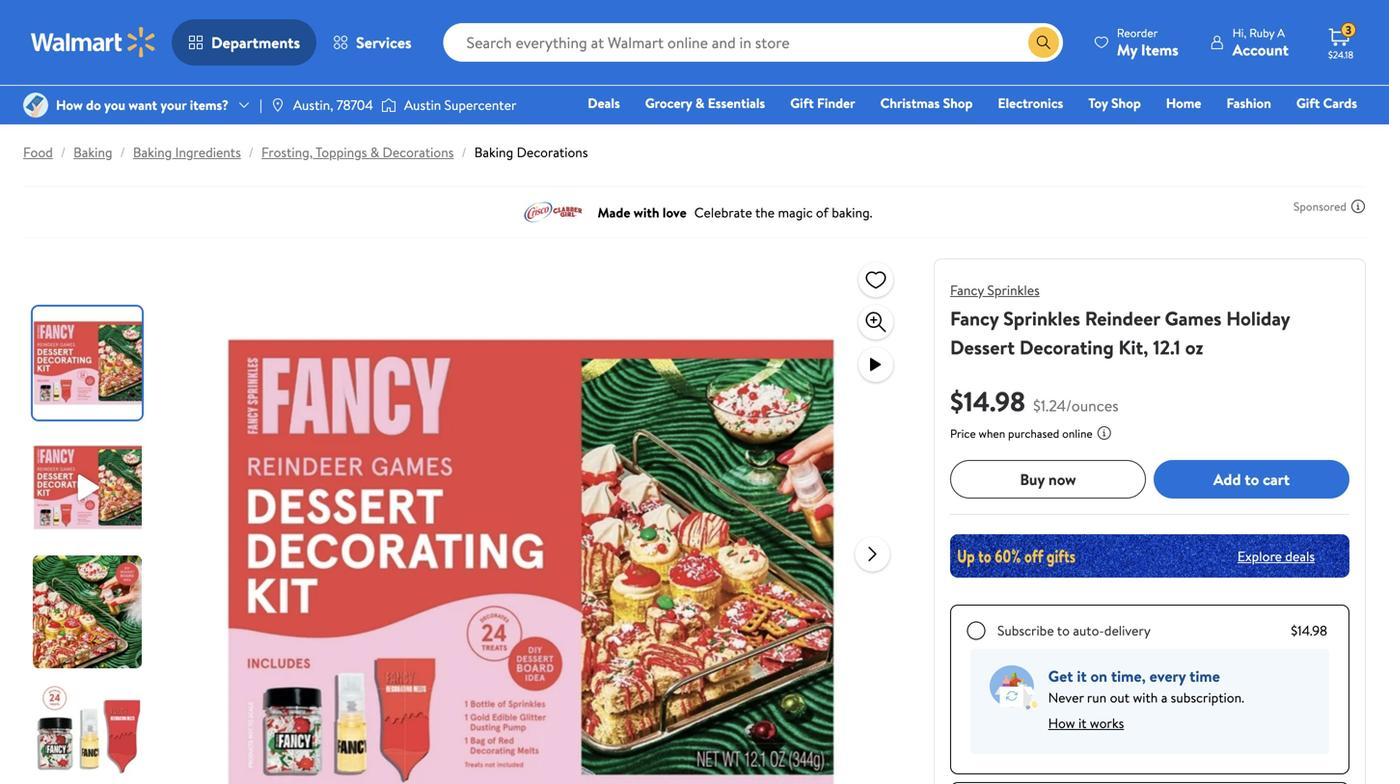Task type: vqa. For each thing, say whether or not it's contained in the screenshot.
& to the left
yes



Task type: describe. For each thing, give the bounding box(es) containing it.
deals
[[1285, 547, 1315, 566]]

1 baking from the left
[[73, 143, 112, 162]]

toy shop link
[[1080, 93, 1150, 113]]

austin supercenter
[[404, 95, 516, 114]]

grocery & essentials link
[[636, 93, 774, 113]]

buy now
[[1020, 469, 1076, 490]]

games
[[1165, 305, 1222, 332]]

time,
[[1111, 666, 1146, 687]]

to for subscribe
[[1057, 621, 1070, 640]]

reorder
[[1117, 25, 1158, 41]]

frosting, toppings & decorations link
[[261, 143, 454, 162]]

fancy sprinkles link
[[950, 281, 1040, 300]]

baking link
[[73, 143, 112, 162]]

3 / from the left
[[249, 143, 254, 162]]

deals
[[588, 94, 620, 112]]

cards
[[1323, 94, 1357, 112]]

fashion link
[[1218, 93, 1280, 113]]

austin,
[[293, 95, 333, 114]]

one debit link
[[1201, 120, 1283, 140]]

your
[[160, 95, 187, 114]]

1 decorations from the left
[[383, 143, 454, 162]]

ingredients
[[175, 143, 241, 162]]

works
[[1090, 714, 1124, 733]]

add to favorites list, fancy sprinkles reindeer games holiday dessert decorating kit, 12.1 oz image
[[864, 268, 888, 292]]

shop for toy shop
[[1111, 94, 1141, 112]]

departments
[[211, 32, 300, 53]]

toppings
[[316, 143, 367, 162]]

legal information image
[[1097, 425, 1112, 441]]

up to sixty percent off deals. shop now. image
[[950, 534, 1350, 578]]

2 / from the left
[[120, 143, 125, 162]]

to for add
[[1245, 469, 1259, 490]]

baking ingredients link
[[133, 143, 241, 162]]

a
[[1277, 25, 1285, 41]]

1 fancy from the top
[[950, 281, 984, 300]]

subscribe
[[998, 621, 1054, 640]]

0 vertical spatial sprinkles
[[987, 281, 1040, 300]]

2 baking from the left
[[133, 143, 172, 162]]

hi,
[[1233, 25, 1247, 41]]

deals link
[[579, 93, 629, 113]]

hi, ruby a account
[[1233, 25, 1289, 60]]

electronics link
[[989, 93, 1072, 113]]

subscribe to auto-delivery
[[998, 621, 1151, 640]]

registry
[[1135, 121, 1184, 139]]

ruby
[[1250, 25, 1275, 41]]

subscription.
[[1171, 688, 1244, 707]]

items?
[[190, 95, 229, 114]]

walmart+ link
[[1291, 120, 1366, 140]]

food
[[23, 143, 53, 162]]

12.1
[[1153, 334, 1181, 361]]

one debit
[[1210, 121, 1275, 139]]

add to cart
[[1214, 469, 1290, 490]]

on
[[1091, 666, 1108, 687]]

toy shop
[[1089, 94, 1141, 112]]

fancy sprinkles reindeer games holiday dessert decorating kit, 12.1 oz image
[[222, 259, 840, 784]]

shop for christmas shop
[[943, 94, 973, 112]]

every
[[1150, 666, 1186, 687]]

delivery
[[1104, 621, 1151, 640]]

how it works button
[[1048, 708, 1124, 739]]

holiday
[[1226, 305, 1290, 332]]

purchased
[[1008, 425, 1059, 442]]

kit,
[[1119, 334, 1149, 361]]

cart
[[1263, 469, 1290, 490]]

grocery & essentials
[[645, 94, 765, 112]]

toy
[[1089, 94, 1108, 112]]

a
[[1161, 688, 1168, 707]]

gift for cards
[[1296, 94, 1320, 112]]

next media item image
[[861, 543, 884, 566]]

one
[[1210, 121, 1238, 139]]

food link
[[23, 143, 53, 162]]

3
[[1346, 22, 1352, 38]]

get it on time, every time never run out with a subscription. how it works
[[1048, 666, 1244, 733]]

gift cards registry
[[1135, 94, 1357, 139]]

0 vertical spatial it
[[1077, 666, 1087, 687]]

when
[[979, 425, 1005, 442]]

run
[[1087, 688, 1107, 707]]

view video image
[[864, 353, 888, 376]]

reorder my items
[[1117, 25, 1179, 60]]

zoom image modal image
[[864, 311, 888, 334]]

$14.98 for $14.98 $1.24/ounces
[[950, 383, 1026, 420]]

want
[[129, 95, 157, 114]]

dessert
[[950, 334, 1015, 361]]



Task type: locate. For each thing, give the bounding box(es) containing it.
shop right toy
[[1111, 94, 1141, 112]]

time
[[1190, 666, 1220, 687]]

how
[[56, 95, 83, 114], [1048, 714, 1075, 733]]

4 / from the left
[[462, 143, 467, 162]]

/ right the baking link
[[120, 143, 125, 162]]

sponsored
[[1294, 198, 1347, 215]]

1 horizontal spatial to
[[1245, 469, 1259, 490]]

$14.98
[[950, 383, 1026, 420], [1291, 621, 1327, 640]]

0 horizontal spatial to
[[1057, 621, 1070, 640]]

$24.18
[[1328, 48, 1354, 61]]

1 vertical spatial $14.98
[[1291, 621, 1327, 640]]

0 vertical spatial fancy
[[950, 281, 984, 300]]

baking down the want
[[133, 143, 172, 162]]

 image for austin supercenter
[[381, 96, 396, 115]]

decorating
[[1020, 334, 1114, 361]]

my
[[1117, 39, 1137, 60]]

home
[[1166, 94, 1202, 112]]

shop right christmas
[[943, 94, 973, 112]]

add
[[1214, 469, 1241, 490]]

1 horizontal spatial &
[[695, 94, 705, 112]]

baking down supercenter
[[474, 143, 513, 162]]

 image up food
[[23, 93, 48, 118]]

explore deals
[[1238, 547, 1315, 566]]

& right grocery
[[695, 94, 705, 112]]

christmas shop
[[880, 94, 973, 112]]

to
[[1245, 469, 1259, 490], [1057, 621, 1070, 640]]

1 horizontal spatial gift
[[1296, 94, 1320, 112]]

electronics
[[998, 94, 1063, 112]]

2 horizontal spatial baking
[[474, 143, 513, 162]]

it left on
[[1077, 666, 1087, 687]]

shop inside christmas shop link
[[943, 94, 973, 112]]

 image right 78704
[[381, 96, 396, 115]]

Walmart Site-Wide search field
[[443, 23, 1063, 62]]

1 vertical spatial &
[[370, 143, 379, 162]]

buy
[[1020, 469, 1045, 490]]

items
[[1141, 39, 1179, 60]]

out
[[1110, 688, 1130, 707]]

0 horizontal spatial &
[[370, 143, 379, 162]]

Search search field
[[443, 23, 1063, 62]]

search icon image
[[1036, 35, 1051, 50]]

1 horizontal spatial  image
[[270, 97, 285, 113]]

0 horizontal spatial $14.98
[[950, 383, 1026, 420]]

decorations
[[383, 143, 454, 162], [517, 143, 588, 162]]

christmas
[[880, 94, 940, 112]]

0 vertical spatial to
[[1245, 469, 1259, 490]]

to left 'cart'
[[1245, 469, 1259, 490]]

with
[[1133, 688, 1158, 707]]

 image for austin, 78704
[[270, 97, 285, 113]]

food / baking / baking ingredients / frosting, toppings & decorations / baking decorations
[[23, 143, 588, 162]]

2 gift from the left
[[1296, 94, 1320, 112]]

services button
[[317, 19, 428, 66]]

1 shop from the left
[[943, 94, 973, 112]]

gift left the finder
[[790, 94, 814, 112]]

how left 'do'
[[56, 95, 83, 114]]

1 vertical spatial sprinkles
[[1003, 305, 1080, 332]]

78704
[[337, 95, 373, 114]]

1 vertical spatial to
[[1057, 621, 1070, 640]]

& right toppings
[[370, 143, 379, 162]]

finder
[[817, 94, 855, 112]]

how do you want your items?
[[56, 95, 229, 114]]

fashion
[[1227, 94, 1271, 112]]

0 horizontal spatial how
[[56, 95, 83, 114]]

0 horizontal spatial gift
[[790, 94, 814, 112]]

get
[[1048, 666, 1073, 687]]

reindeer
[[1085, 305, 1160, 332]]

gift cards link
[[1288, 93, 1366, 113]]

fancy sprinkles fancy sprinkles reindeer games holiday dessert decorating kit, 12.1 oz
[[950, 281, 1290, 361]]

1 vertical spatial it
[[1079, 714, 1087, 733]]

3 baking from the left
[[474, 143, 513, 162]]

0 vertical spatial &
[[695, 94, 705, 112]]

1 horizontal spatial shop
[[1111, 94, 1141, 112]]

baking
[[73, 143, 112, 162], [133, 143, 172, 162], [474, 143, 513, 162]]

0 horizontal spatial decorations
[[383, 143, 454, 162]]

explore
[[1238, 547, 1282, 566]]

$14.98 $1.24/ounces
[[950, 383, 1119, 420]]

you
[[104, 95, 125, 114]]

1 horizontal spatial $14.98
[[1291, 621, 1327, 640]]

account
[[1233, 39, 1289, 60]]

how down never
[[1048, 714, 1075, 733]]

2 decorations from the left
[[517, 143, 588, 162]]

/ down austin supercenter
[[462, 143, 467, 162]]

fancy sprinkles reindeer games holiday dessert decorating kit, 12.1 oz - image 1 of 8 image
[[33, 307, 146, 420]]

1 vertical spatial fancy
[[950, 305, 999, 332]]

1 horizontal spatial baking
[[133, 143, 172, 162]]

None radio
[[967, 621, 986, 641]]

never
[[1048, 688, 1084, 707]]

1 horizontal spatial how
[[1048, 714, 1075, 733]]

|
[[260, 95, 262, 114]]

baking down 'do'
[[73, 143, 112, 162]]

0 horizontal spatial baking
[[73, 143, 112, 162]]

ad disclaimer and feedback image
[[1351, 199, 1366, 214]]

departments button
[[172, 19, 317, 66]]

to left auto-
[[1057, 621, 1070, 640]]

0 horizontal spatial  image
[[23, 93, 48, 118]]

fancy sprinkles reindeer games holiday dessert decorating kit, 12.1 oz - image 4 of 8 image
[[33, 680, 146, 784]]

debit
[[1242, 121, 1275, 139]]

/ right the food link
[[61, 143, 66, 162]]

shop inside 'toy shop' link
[[1111, 94, 1141, 112]]

 image for how do you want your items?
[[23, 93, 48, 118]]

fancy sprinkles reindeer games holiday dessert decorating kit, 12.1 oz - image 3 of 8 image
[[33, 556, 146, 669]]

2 shop from the left
[[1111, 94, 1141, 112]]

explore deals link
[[1230, 539, 1323, 573]]

it left works
[[1079, 714, 1087, 733]]

fancy sprinkles reindeer games holiday dessert decorating kit, 12.1 oz - image 2 of 8 image
[[33, 431, 146, 544]]

auto-
[[1073, 621, 1104, 640]]

now
[[1049, 469, 1076, 490]]

it
[[1077, 666, 1087, 687], [1079, 714, 1087, 733]]

registry link
[[1127, 120, 1193, 140]]

grocery
[[645, 94, 692, 112]]

gift inside gift cards registry
[[1296, 94, 1320, 112]]

2 horizontal spatial  image
[[381, 96, 396, 115]]

supercenter
[[444, 95, 516, 114]]

2 fancy from the top
[[950, 305, 999, 332]]

austin
[[404, 95, 441, 114]]

1 vertical spatial how
[[1048, 714, 1075, 733]]

add to cart button
[[1154, 460, 1350, 499]]

$14.98 for $14.98
[[1291, 621, 1327, 640]]

walmart image
[[31, 27, 156, 58]]

services
[[356, 32, 412, 53]]

buy now button
[[950, 460, 1146, 499]]

decorations down deals link
[[517, 143, 588, 162]]

$1.24/ounces
[[1033, 395, 1119, 416]]

gift for finder
[[790, 94, 814, 112]]

0 vertical spatial $14.98
[[950, 383, 1026, 420]]

/
[[61, 143, 66, 162], [120, 143, 125, 162], [249, 143, 254, 162], [462, 143, 467, 162]]

gift finder link
[[782, 93, 864, 113]]

0 vertical spatial how
[[56, 95, 83, 114]]

1 horizontal spatial decorations
[[517, 143, 588, 162]]

gift left 'cards'
[[1296, 94, 1320, 112]]

online
[[1062, 425, 1093, 442]]

frosting,
[[261, 143, 313, 162]]

christmas shop link
[[872, 93, 982, 113]]

essentials
[[708, 94, 765, 112]]

price
[[950, 425, 976, 442]]

gift inside 'link'
[[790, 94, 814, 112]]

1 / from the left
[[61, 143, 66, 162]]

gift
[[790, 94, 814, 112], [1296, 94, 1320, 112]]

 image
[[23, 93, 48, 118], [381, 96, 396, 115], [270, 97, 285, 113]]

shop
[[943, 94, 973, 112], [1111, 94, 1141, 112]]

to inside button
[[1245, 469, 1259, 490]]

price when purchased online
[[950, 425, 1093, 442]]

austin, 78704
[[293, 95, 373, 114]]

0 horizontal spatial shop
[[943, 94, 973, 112]]

how inside get it on time, every time never run out with a subscription. how it works
[[1048, 714, 1075, 733]]

sprinkles up the "decorating"
[[1003, 305, 1080, 332]]

sprinkles up dessert
[[987, 281, 1040, 300]]

1 gift from the left
[[790, 94, 814, 112]]

$14.98 up when
[[950, 383, 1026, 420]]

$14.98 down deals
[[1291, 621, 1327, 640]]

gift finder
[[790, 94, 855, 112]]

/ left frosting,
[[249, 143, 254, 162]]

 image right the |
[[270, 97, 285, 113]]

decorations down austin
[[383, 143, 454, 162]]



